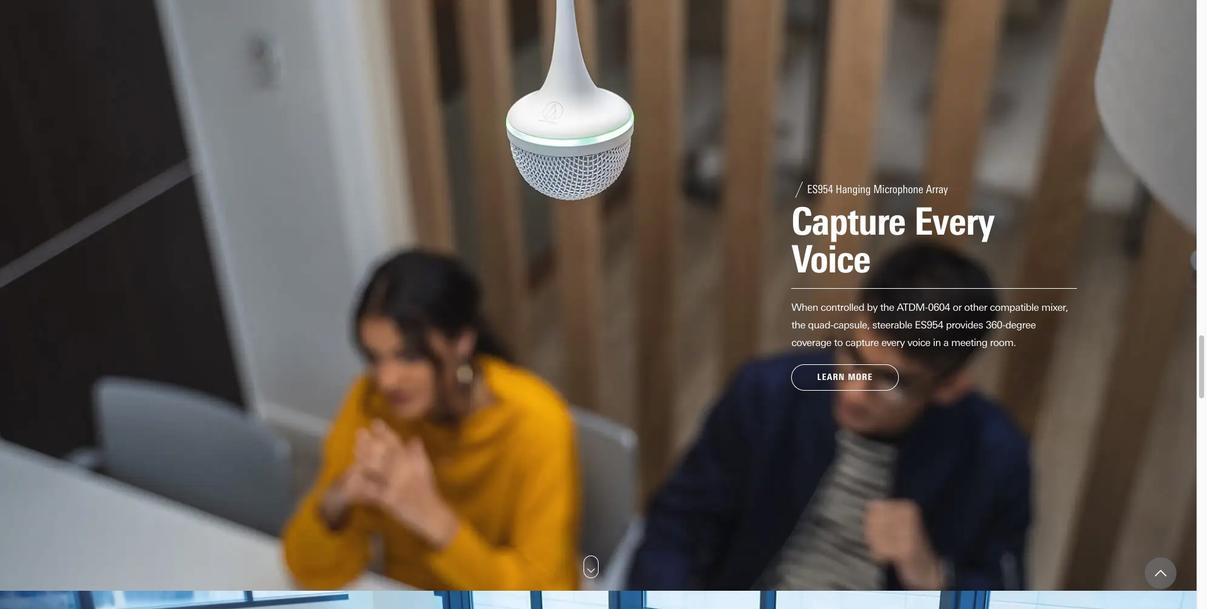 Task type: locate. For each thing, give the bounding box(es) containing it.
learn
[[817, 372, 845, 383]]

1 vertical spatial the
[[791, 319, 805, 331]]

arrow up image
[[1155, 568, 1166, 579]]

a
[[944, 337, 949, 349]]

learn more link
[[791, 364, 899, 391]]

learn more
[[817, 372, 873, 383]]

the
[[880, 301, 894, 313], [791, 319, 805, 331]]

meeting
[[951, 337, 987, 349]]

controlled
[[821, 301, 864, 313]]

atdm-
[[897, 301, 928, 313]]

when
[[791, 301, 818, 313]]

provides
[[946, 319, 983, 331]]

other
[[964, 301, 987, 313]]

mixer,
[[1042, 301, 1068, 313]]

capsule,
[[833, 319, 870, 331]]

0 horizontal spatial the
[[791, 319, 805, 331]]

0 vertical spatial the
[[880, 301, 894, 313]]

every
[[881, 337, 905, 349]]

capture
[[845, 337, 879, 349]]

the right by
[[880, 301, 894, 313]]

by
[[867, 301, 878, 313]]

or
[[953, 301, 962, 313]]

es954
[[915, 319, 943, 331]]

coverage
[[791, 337, 832, 349]]

the down when
[[791, 319, 805, 331]]



Task type: describe. For each thing, give the bounding box(es) containing it.
360-
[[986, 319, 1005, 331]]

0604
[[928, 301, 950, 313]]

compatible
[[990, 301, 1039, 313]]

atuc discussion system on conference table image
[[0, 591, 1197, 609]]

steerable
[[872, 319, 912, 331]]

quad-
[[808, 319, 833, 331]]

room.
[[990, 337, 1016, 349]]

learn more button
[[791, 364, 899, 391]]

to
[[834, 337, 843, 349]]

more
[[848, 372, 873, 383]]

in
[[933, 337, 941, 349]]

when controlled by the atdm-0604 or other compatible mixer, the quad-capsule, steerable es954 provides 360-degree coverage to capture every voice in a meeting room.
[[791, 301, 1068, 349]]

1 horizontal spatial the
[[880, 301, 894, 313]]

voice
[[907, 337, 930, 349]]

degree
[[1005, 319, 1036, 331]]

es954 microphone hanging from ceiling in small meeting room image
[[0, 0, 1197, 591]]



Task type: vqa. For each thing, say whether or not it's contained in the screenshot.
divider line image associated with AT-LP60XSPBT
no



